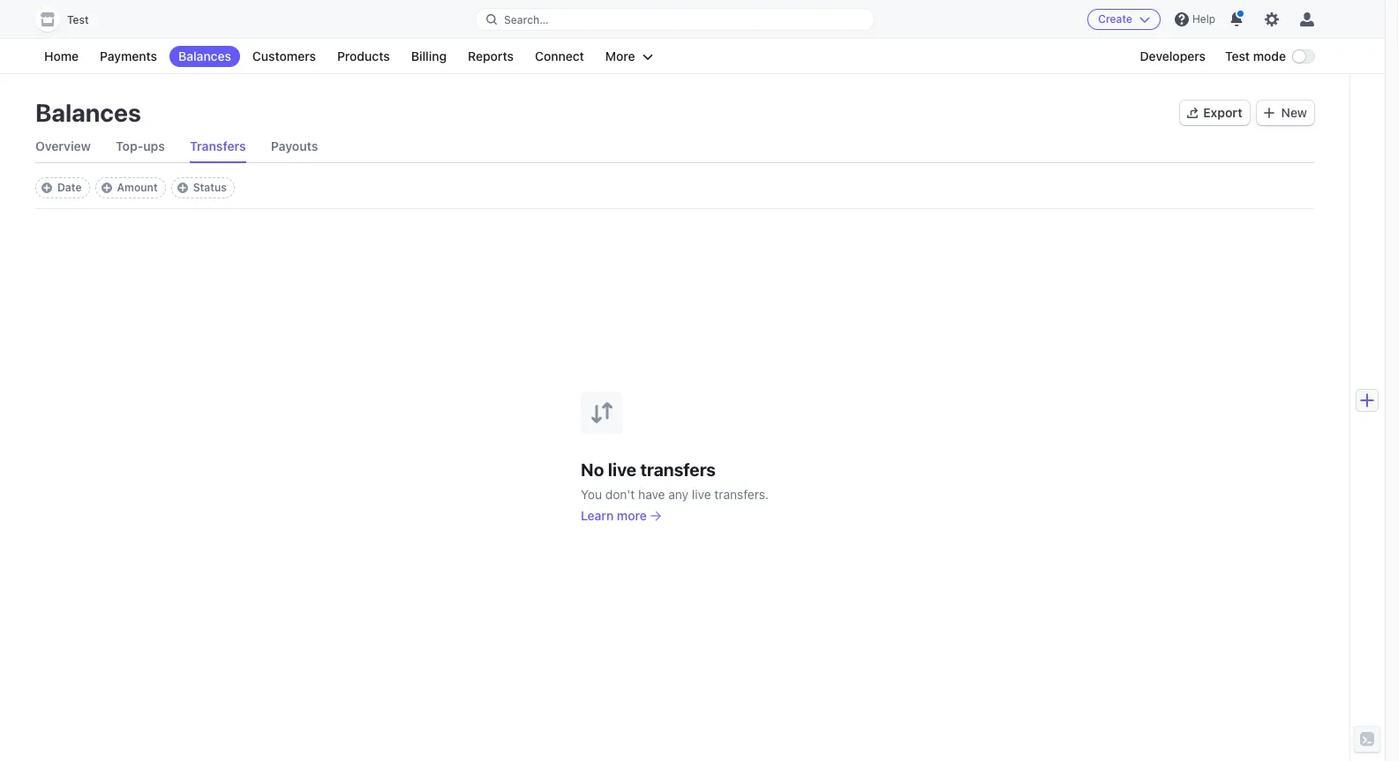 Task type: describe. For each thing, give the bounding box(es) containing it.
add date image
[[41, 183, 52, 193]]

test button
[[35, 7, 106, 32]]

customers
[[252, 49, 316, 64]]

svg image
[[1264, 108, 1275, 118]]

1 vertical spatial balances
[[35, 98, 141, 127]]

new button
[[1257, 101, 1315, 125]]

top-
[[116, 139, 143, 154]]

balances link
[[170, 46, 240, 67]]

payouts
[[271, 139, 318, 154]]

developers
[[1140, 49, 1206, 64]]

toolbar containing date
[[35, 177, 235, 199]]

billing link
[[402, 46, 456, 67]]

transfers link
[[190, 131, 246, 162]]

more button
[[597, 46, 662, 67]]

no live transfers
[[581, 460, 716, 480]]

learn more
[[581, 508, 647, 523]]

new
[[1282, 105, 1308, 120]]

top-ups
[[116, 139, 165, 154]]

export button
[[1181, 101, 1250, 125]]

products
[[337, 49, 390, 64]]

reports
[[468, 49, 514, 64]]

overview link
[[35, 131, 91, 162]]

transfers
[[190, 139, 246, 154]]

more
[[617, 508, 647, 523]]

1 horizontal spatial live
[[692, 487, 711, 502]]

you
[[581, 487, 602, 502]]

help button
[[1168, 5, 1223, 34]]

ups
[[143, 139, 165, 154]]

connect link
[[526, 46, 593, 67]]

export
[[1204, 105, 1243, 120]]

you don't have any live transfers.
[[581, 487, 769, 502]]

products link
[[328, 46, 399, 67]]

Search… text field
[[476, 8, 874, 30]]

have
[[638, 487, 665, 502]]

add amount image
[[101, 183, 112, 193]]

payouts link
[[271, 131, 318, 162]]

help
[[1193, 12, 1216, 26]]

learn more link
[[581, 507, 661, 525]]



Task type: locate. For each thing, give the bounding box(es) containing it.
balances right payments
[[178, 49, 231, 64]]

0 vertical spatial balances
[[178, 49, 231, 64]]

live up "don't"
[[608, 460, 637, 480]]

status
[[193, 181, 227, 194]]

0 horizontal spatial test
[[67, 13, 89, 26]]

payments
[[100, 49, 157, 64]]

any
[[669, 487, 689, 502]]

1 vertical spatial live
[[692, 487, 711, 502]]

toolbar
[[35, 177, 235, 199]]

date
[[57, 181, 82, 194]]

1 vertical spatial test
[[1226, 49, 1250, 64]]

no
[[581, 460, 604, 480]]

1 horizontal spatial balances
[[178, 49, 231, 64]]

create button
[[1088, 9, 1161, 30]]

balances
[[178, 49, 231, 64], [35, 98, 141, 127]]

test left mode
[[1226, 49, 1250, 64]]

top-ups link
[[116, 131, 165, 162]]

test for test
[[67, 13, 89, 26]]

tab list
[[35, 131, 1315, 163]]

0 horizontal spatial live
[[608, 460, 637, 480]]

billing
[[411, 49, 447, 64]]

developers link
[[1131, 46, 1215, 67]]

balances up overview
[[35, 98, 141, 127]]

0 horizontal spatial balances
[[35, 98, 141, 127]]

home
[[44, 49, 79, 64]]

more
[[606, 49, 635, 64]]

home link
[[35, 46, 87, 67]]

mode
[[1254, 49, 1286, 64]]

0 vertical spatial live
[[608, 460, 637, 480]]

amount
[[117, 181, 158, 194]]

live right any
[[692, 487, 711, 502]]

reports link
[[459, 46, 523, 67]]

1 horizontal spatial test
[[1226, 49, 1250, 64]]

Search… search field
[[476, 8, 874, 30]]

transfers
[[640, 460, 716, 480]]

don't
[[606, 487, 635, 502]]

learn
[[581, 508, 614, 523]]

overview
[[35, 139, 91, 154]]

0 vertical spatial test
[[67, 13, 89, 26]]

tab list containing overview
[[35, 131, 1315, 163]]

test inside test button
[[67, 13, 89, 26]]

test up "home"
[[67, 13, 89, 26]]

add status image
[[177, 183, 188, 193]]

search…
[[504, 13, 549, 26]]

test mode
[[1226, 49, 1286, 64]]

notifications image
[[1230, 12, 1244, 26]]

create
[[1099, 12, 1133, 26]]

test for test mode
[[1226, 49, 1250, 64]]

test
[[67, 13, 89, 26], [1226, 49, 1250, 64]]

connect
[[535, 49, 584, 64]]

live
[[608, 460, 637, 480], [692, 487, 711, 502]]

payments link
[[91, 46, 166, 67]]

transfers.
[[715, 487, 769, 502]]

customers link
[[244, 46, 325, 67]]



Task type: vqa. For each thing, say whether or not it's contained in the screenshot.
'search field' at the top left of the page
no



